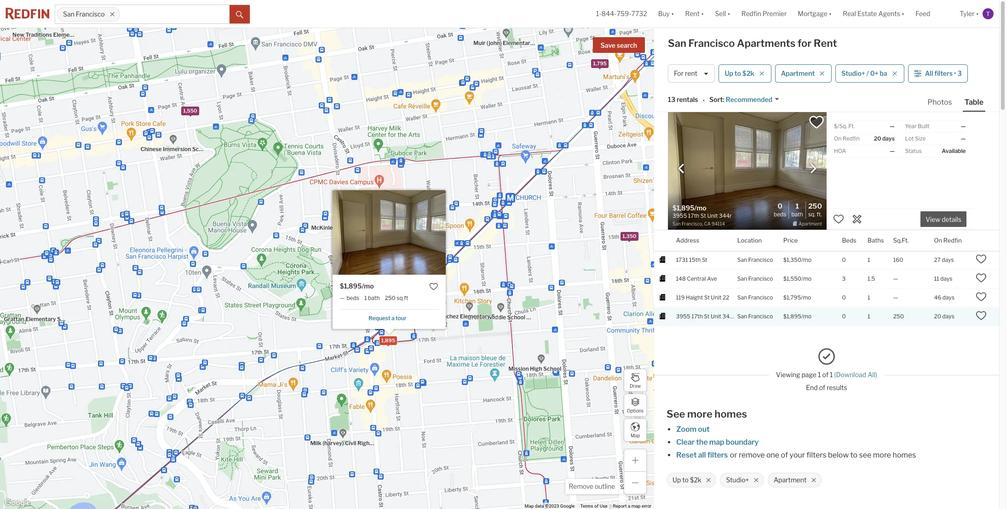 Task type: locate. For each thing, give the bounding box(es) containing it.
unit
[[711, 294, 722, 301], [711, 313, 722, 320]]

remove up to $2k image
[[759, 71, 765, 76], [706, 478, 712, 484]]

san up 'for' at top
[[668, 37, 687, 49]]

sell ▾ button
[[710, 0, 736, 28]]

▾ left sell
[[701, 10, 704, 18]]

mortgage ▾ button
[[798, 0, 832, 28]]

unit left 22
[[711, 294, 722, 301]]

end
[[806, 384, 818, 392]]

1 vertical spatial remove up to $2k image
[[706, 478, 712, 484]]

0 vertical spatial st
[[702, 257, 708, 264]]

days right 11
[[941, 276, 953, 282]]

favorite this home image right 27 days
[[976, 254, 987, 265]]

unit left 344r
[[711, 313, 722, 320]]

1 horizontal spatial redfin
[[843, 135, 860, 142]]

1 vertical spatial 20 days
[[934, 313, 955, 320]]

beds down x-out this home icon
[[842, 237, 857, 244]]

1 vertical spatial a
[[628, 504, 631, 510]]

save search button
[[593, 37, 645, 53]]

filters
[[935, 70, 953, 77], [708, 451, 728, 460], [807, 451, 827, 460]]

20 days down 46 days
[[934, 313, 955, 320]]

reset all filters button
[[676, 451, 729, 460]]

redfin down $/sq. ft.
[[843, 135, 860, 142]]

▾ right sell
[[728, 10, 731, 18]]

/mo down $1,350 /mo
[[802, 276, 812, 282]]

4 ▾ from the left
[[829, 10, 832, 18]]

up down reset
[[673, 477, 681, 485]]

0 horizontal spatial to
[[683, 477, 689, 485]]

0 horizontal spatial $2k
[[690, 477, 702, 485]]

dialog containing $1,895
[[333, 190, 446, 334]]

0 horizontal spatial $1,895
[[340, 282, 362, 290]]

0 vertical spatial favorite button image
[[809, 115, 825, 130]]

school
[[85, 31, 103, 38], [535, 39, 553, 46], [192, 146, 210, 152], [369, 225, 387, 231], [492, 313, 510, 320], [507, 314, 525, 321], [57, 316, 75, 323], [544, 366, 562, 373]]

remove up to $2k image up recommended button
[[759, 71, 765, 76]]

1 horizontal spatial 250
[[809, 203, 822, 211]]

250 inside map 'region'
[[385, 295, 396, 302]]

photo of 3955 17th st unit 344r, san francisco, ca 94114 image inside map 'region'
[[333, 190, 446, 275]]

1 vertical spatial $1,895 /mo
[[784, 313, 812, 320]]

your
[[790, 451, 805, 460]]

1 vertical spatial st
[[705, 294, 710, 301]]

mortgage ▾
[[798, 10, 832, 18]]

dialog
[[333, 190, 446, 334]]

$1,895 up — beds
[[340, 282, 362, 290]]

all
[[699, 451, 706, 460]]

0 vertical spatial rent
[[685, 10, 700, 18]]

1 horizontal spatial $2k
[[743, 70, 755, 77]]

46
[[934, 294, 942, 301]]

rent right for
[[814, 37, 837, 49]]

rent ▾ button
[[680, 0, 710, 28]]

map left error at right
[[632, 504, 641, 510]]

None search field
[[120, 5, 230, 23]]

0 vertical spatial beds
[[774, 211, 787, 218]]

$2k down all
[[690, 477, 702, 485]]

all filters • 3 button
[[908, 64, 968, 83]]

studio+ left /
[[842, 70, 866, 77]]

2 vertical spatial 250
[[894, 313, 904, 320]]

1 horizontal spatial up to $2k
[[725, 70, 755, 77]]

map data ©2023 google
[[525, 504, 575, 510]]

on redfin down $/sq. ft.
[[834, 135, 860, 142]]

homes
[[715, 409, 747, 421], [893, 451, 917, 460]]

5 ▾ from the left
[[902, 10, 905, 18]]

price button
[[784, 231, 798, 251]]

3 ▾ from the left
[[728, 10, 731, 18]]

▾ right mortgage
[[829, 10, 832, 18]]

favorite button image
[[809, 115, 825, 130], [430, 282, 439, 291]]

3 left the 1.5
[[842, 276, 846, 282]]

up inside button
[[725, 70, 734, 77]]

on redfin button
[[934, 231, 962, 251]]

elementary for sanchez elementary school - public
[[460, 313, 491, 320]]

rent ▾ button
[[685, 0, 704, 28]]

favorite button checkbox left $/sq.
[[809, 115, 825, 130]]

1,350
[[623, 233, 637, 240]]

0 horizontal spatial on redfin
[[834, 135, 860, 142]]

st right the haight
[[705, 294, 710, 301]]

▾ for tyler ▾
[[976, 10, 979, 18]]

(john)
[[487, 39, 502, 46]]

1 horizontal spatial ft.
[[849, 123, 855, 130]]

0 horizontal spatial a
[[392, 315, 395, 322]]

francisco down sell
[[689, 37, 735, 49]]

0 vertical spatial remove apartment image
[[820, 71, 825, 76]]

/mo for 148 central ave
[[802, 276, 812, 282]]

— beds
[[340, 295, 359, 302]]

-
[[104, 31, 106, 38], [554, 39, 556, 46], [240, 146, 242, 152], [388, 225, 390, 231], [511, 313, 513, 320], [527, 314, 529, 321], [76, 316, 78, 323], [563, 366, 565, 373]]

1 vertical spatial $2k
[[690, 477, 702, 485]]

days down 46 days
[[943, 313, 955, 320]]

0 vertical spatial 250
[[809, 203, 822, 211]]

san francisco down location button
[[738, 257, 773, 264]]

▾ right agents
[[902, 10, 905, 18]]

save search
[[601, 41, 637, 49]]

dialog inside map 'region'
[[333, 190, 446, 334]]

apartments
[[737, 37, 796, 49]]

up to $2k up recommended on the top of the page
[[725, 70, 755, 77]]

the
[[696, 439, 708, 447]]

0 vertical spatial up
[[725, 70, 734, 77]]

▾ inside 'dropdown button'
[[902, 10, 905, 18]]

unit for 22
[[711, 294, 722, 301]]

san up new traditions elementary school - public
[[63, 10, 74, 18]]

studio+ inside studio+ / 0+ ba button
[[842, 70, 866, 77]]

250 for 250 sq. ft.
[[809, 203, 822, 211]]

rent right buy ▾
[[685, 10, 700, 18]]

20 down 46
[[934, 313, 942, 320]]

map down options at the right bottom of page
[[631, 433, 640, 439]]

view
[[926, 216, 941, 224]]

0 vertical spatial map
[[631, 433, 640, 439]]

data
[[535, 504, 544, 510]]

0 vertical spatial on
[[834, 135, 842, 142]]

7732
[[632, 10, 647, 18]]

1 vertical spatial studio+
[[726, 477, 749, 485]]

terms of use link
[[581, 504, 608, 510]]

elementary right the traditions
[[53, 31, 84, 38]]

mission high school - public
[[509, 366, 582, 373]]

ft. right $/sq.
[[849, 123, 855, 130]]

francisco down location button
[[749, 257, 773, 264]]

0 vertical spatial more
[[688, 409, 713, 421]]

st for 17th
[[704, 313, 710, 320]]

$2k up recommended on the top of the page
[[743, 70, 755, 77]]

up to $2k down reset
[[673, 477, 702, 485]]

—
[[890, 123, 895, 130], [961, 123, 966, 130], [961, 135, 966, 142], [890, 148, 895, 155], [894, 276, 898, 282], [894, 294, 898, 301], [340, 295, 345, 302]]

1 ▾ from the left
[[671, 10, 674, 18]]

0 vertical spatial $1,895
[[340, 282, 362, 290]]

favorite button image up sanchez
[[430, 282, 439, 291]]

0 vertical spatial remove up to $2k image
[[759, 71, 765, 76]]

$1,895 /mo inside map 'region'
[[340, 282, 374, 290]]

homes up boundary
[[715, 409, 747, 421]]

a inside button
[[392, 315, 395, 322]]

elementary right "(john)"
[[503, 39, 534, 46]]

0 horizontal spatial ft.
[[817, 211, 822, 218]]

to left see
[[851, 451, 858, 460]]

3 right all
[[958, 70, 962, 77]]

0 horizontal spatial 20 days
[[874, 135, 895, 142]]

0 horizontal spatial remove up to $2k image
[[706, 478, 712, 484]]

1 vertical spatial up
[[673, 477, 681, 485]]

1 horizontal spatial 20
[[934, 313, 942, 320]]

heading
[[673, 204, 748, 228]]

remove
[[569, 483, 594, 491]]

20
[[874, 135, 882, 142], [934, 313, 942, 320]]

20 days left lot
[[874, 135, 895, 142]]

0 horizontal spatial 20
[[874, 135, 882, 142]]

options
[[627, 408, 644, 414]]

1 vertical spatial to
[[851, 451, 858, 460]]

below
[[828, 451, 849, 460]]

studio+ left remove studio+ icon
[[726, 477, 749, 485]]

0 horizontal spatial more
[[688, 409, 713, 421]]

6 ▾ from the left
[[976, 10, 979, 18]]

0 vertical spatial studio+
[[842, 70, 866, 77]]

see
[[860, 451, 872, 460]]

filters down clear the map boundary button
[[708, 451, 728, 460]]

1 horizontal spatial $1,895 /mo
[[784, 313, 812, 320]]

1 horizontal spatial up
[[725, 70, 734, 77]]

/mo down $1,550 /mo
[[801, 294, 812, 301]]

250 inside 250 sq. ft.
[[809, 203, 822, 211]]

:
[[723, 96, 725, 104]]

$2k inside button
[[743, 70, 755, 77]]

0 vertical spatial a
[[392, 315, 395, 322]]

on up hoa
[[834, 135, 842, 142]]

price
[[784, 237, 798, 244]]

0 vertical spatial 3
[[958, 70, 962, 77]]

1 horizontal spatial beds
[[842, 237, 857, 244]]

0 vertical spatial $2k
[[743, 70, 755, 77]]

▾ right buy at right top
[[671, 10, 674, 18]]

grattan elementary school - public
[[4, 316, 96, 323]]

elementary right sanchez
[[460, 313, 491, 320]]

1 horizontal spatial homes
[[893, 451, 917, 460]]

filters right all
[[935, 70, 953, 77]]

0 for $1,895 /mo
[[842, 313, 846, 320]]

844-
[[602, 10, 617, 18]]

250 for 250 sq ft
[[385, 295, 396, 302]]

recommended
[[726, 96, 773, 104]]

0 vertical spatial $1,895 /mo
[[340, 282, 374, 290]]

san francisco for 1731 15th st
[[738, 257, 773, 264]]

1 vertical spatial up to $2k
[[673, 477, 702, 485]]

san francisco for 148 central ave
[[738, 276, 773, 282]]

premier
[[763, 10, 787, 18]]

map region
[[0, 3, 681, 510]]

0 vertical spatial 20 days
[[874, 135, 895, 142]]

20 left lot
[[874, 135, 882, 142]]

homes inside the zoom out clear the map boundary reset all filters or remove one of your filters below to see more homes
[[893, 451, 917, 460]]

school for chinese immersion school at deavila - public
[[192, 146, 210, 152]]

more
[[688, 409, 713, 421], [873, 451, 892, 460]]

119
[[676, 294, 685, 301]]

1 horizontal spatial studio+
[[842, 70, 866, 77]]

map inside button
[[631, 433, 640, 439]]

redfin left the premier
[[742, 10, 762, 18]]

0 horizontal spatial redfin
[[742, 10, 762, 18]]

to inside the zoom out clear the map boundary reset all filters or remove one of your filters below to see more homes
[[851, 451, 858, 460]]

0 vertical spatial on redfin
[[834, 135, 860, 142]]

0 vertical spatial map
[[709, 439, 725, 447]]

1 vertical spatial more
[[873, 451, 892, 460]]

2 horizontal spatial redfin
[[944, 237, 962, 244]]

more right see
[[873, 451, 892, 460]]

buy ▾ button
[[653, 0, 680, 28]]

school for mission high school - public
[[544, 366, 562, 373]]

160
[[894, 257, 904, 264]]

redfin inside "redfin premier" button
[[742, 10, 762, 18]]

redfin down details
[[944, 237, 962, 244]]

• inside 13 rentals •
[[703, 96, 705, 104]]

agents
[[879, 10, 901, 18]]

1 vertical spatial ft.
[[817, 211, 822, 218]]

favorite this home image down favorite this home icon
[[976, 310, 987, 322]]

1 vertical spatial rent
[[814, 37, 837, 49]]

map inside the zoom out clear the map boundary reset all filters or remove one of your filters below to see more homes
[[709, 439, 725, 447]]

1 bath
[[792, 203, 804, 218]]

elementary right "mckinley"
[[337, 225, 368, 231]]

of left use
[[595, 504, 599, 510]]

0 vertical spatial •
[[955, 70, 957, 77]]

remove apartment image
[[820, 71, 825, 76], [812, 478, 817, 484]]

school for everett middle school - public
[[507, 314, 525, 321]]

deavila
[[219, 146, 238, 152]]

0 horizontal spatial map
[[525, 504, 534, 510]]

0 horizontal spatial favorite button image
[[430, 282, 439, 291]]

/mo inside map 'region'
[[362, 282, 374, 290]]

for rent button
[[668, 64, 715, 83]]

results
[[827, 384, 848, 392]]

filters right the your
[[807, 451, 827, 460]]

unit for 344r
[[711, 313, 722, 320]]

x-out this home image
[[852, 214, 863, 225]]

0 vertical spatial to
[[735, 70, 741, 77]]

studio+ for studio+ / 0+ ba
[[842, 70, 866, 77]]

mckinley
[[311, 225, 336, 231]]

1.5
[[868, 276, 875, 282]]

$1,895 /mo up beds
[[340, 282, 374, 290]]

▾ for mortgage ▾
[[829, 10, 832, 18]]

1 horizontal spatial •
[[955, 70, 957, 77]]

1 horizontal spatial filters
[[807, 451, 827, 460]]

elementary right grattan
[[25, 316, 56, 323]]

1 horizontal spatial remove apartment image
[[820, 71, 825, 76]]

map left data
[[525, 504, 534, 510]]

1 vertical spatial on
[[934, 237, 943, 244]]

favorite button checkbox inside map 'region'
[[430, 282, 439, 291]]

▾ right tyler
[[976, 10, 979, 18]]

apartment down the your
[[774, 477, 807, 485]]

1 horizontal spatial map
[[631, 433, 640, 439]]

remove up to $2k image inside up to $2k button
[[759, 71, 765, 76]]

more up out
[[688, 409, 713, 421]]

1 horizontal spatial remove up to $2k image
[[759, 71, 765, 76]]

1,550
[[183, 107, 197, 114]]

reset
[[677, 451, 697, 460]]

beds button
[[842, 231, 857, 251]]

francisco
[[76, 10, 105, 18], [689, 37, 735, 49], [749, 257, 773, 264], [749, 276, 773, 282], [749, 294, 773, 301], [749, 313, 773, 320]]

15th
[[689, 257, 701, 264]]

at
[[211, 146, 218, 152]]

• inside button
[[955, 70, 957, 77]]

1 horizontal spatial $1,895
[[784, 313, 802, 320]]

ave
[[707, 276, 717, 282]]

1 horizontal spatial more
[[873, 451, 892, 460]]

1 horizontal spatial on redfin
[[934, 237, 962, 244]]

2 horizontal spatial 250
[[894, 313, 904, 320]]

mckinley elementary school - public
[[311, 225, 407, 231]]

1-844-759-7732 link
[[596, 10, 647, 18]]

size
[[915, 135, 926, 142]]

▾ for buy ▾
[[671, 10, 674, 18]]

0 vertical spatial apartment
[[781, 70, 815, 77]]

elementary for mckinley elementary school - public
[[337, 225, 368, 231]]

ba
[[880, 70, 888, 77]]

remove apartment image left studio+ / 0+ ba
[[820, 71, 825, 76]]

san
[[63, 10, 74, 18], [668, 37, 687, 49], [738, 257, 747, 264], [738, 276, 747, 282], [738, 294, 747, 301], [738, 313, 747, 320]]

all filters • 3
[[925, 70, 962, 77]]

map right the
[[709, 439, 725, 447]]

san francisco right 22
[[738, 294, 773, 301]]

next button image
[[809, 164, 818, 173]]

0 horizontal spatial photo of 3955 17th st unit 344r, san francisco, ca 94114 image
[[333, 190, 446, 275]]

favorite this home image
[[833, 214, 845, 225], [976, 254, 987, 265], [976, 273, 987, 284], [976, 310, 987, 322]]

0 horizontal spatial favorite button checkbox
[[430, 282, 439, 291]]

sell ▾ button
[[715, 0, 731, 28]]

0 vertical spatial up to $2k
[[725, 70, 755, 77]]

a right report
[[628, 504, 631, 510]]

0 vertical spatial homes
[[715, 409, 747, 421]]

or
[[730, 451, 738, 460]]

photo of 3955 17th st unit 344r, san francisco, ca 94114 image
[[668, 112, 827, 230], [333, 190, 446, 275]]

/mo for 119 haight st unit 22
[[801, 294, 812, 301]]

on redfin up 27 days
[[934, 237, 962, 244]]

©2023
[[545, 504, 559, 510]]

francisco left the remove san francisco icon
[[76, 10, 105, 18]]

a left tour
[[392, 315, 395, 322]]

available
[[942, 148, 966, 155]]

1 vertical spatial homes
[[893, 451, 917, 460]]

$1,895 down $1,795
[[784, 313, 802, 320]]

favorite button checkbox up sanchez
[[430, 282, 439, 291]]

redfin
[[742, 10, 762, 18], [843, 135, 860, 142], [944, 237, 962, 244]]

san right ave
[[738, 276, 747, 282]]

0 vertical spatial favorite button checkbox
[[809, 115, 825, 130]]

1731 15th st
[[676, 257, 708, 264]]

2 ▾ from the left
[[701, 10, 704, 18]]

0 horizontal spatial 250
[[385, 295, 396, 302]]

1 vertical spatial map
[[525, 504, 534, 510]]

report
[[613, 504, 627, 510]]

homes right see
[[893, 451, 917, 460]]

days for $1,550 /mo
[[941, 276, 953, 282]]

• for filters
[[955, 70, 957, 77]]

0 horizontal spatial rent
[[685, 10, 700, 18]]

favorite this home image up favorite this home icon
[[976, 273, 987, 284]]

1-
[[596, 10, 602, 18]]

1 horizontal spatial a
[[628, 504, 631, 510]]

studio+ for studio+
[[726, 477, 749, 485]]

0 horizontal spatial studio+
[[726, 477, 749, 485]]

0 vertical spatial ft.
[[849, 123, 855, 130]]

1 vertical spatial remove apartment image
[[812, 478, 817, 484]]

elementary
[[53, 31, 84, 38], [503, 39, 534, 46], [337, 225, 368, 231], [460, 313, 491, 320], [25, 316, 56, 323]]

/mo up $1,550 /mo
[[802, 257, 812, 264]]

apartment down for
[[781, 70, 815, 77]]

request a tour
[[369, 315, 407, 322]]

real
[[843, 10, 857, 18]]

0 horizontal spatial up
[[673, 477, 681, 485]]

1 vertical spatial favorite button image
[[430, 282, 439, 291]]

st right 15th
[[702, 257, 708, 264]]

all)
[[868, 372, 878, 379]]

• right all
[[955, 70, 957, 77]]

san right 344r
[[738, 313, 747, 320]]

favorite button checkbox
[[809, 115, 825, 130], [430, 282, 439, 291]]

1 vertical spatial 250
[[385, 295, 396, 302]]

sell
[[715, 10, 726, 18]]

remove apartment image down the zoom out clear the map boundary reset all filters or remove one of your filters below to see more homes
[[812, 478, 817, 484]]

zoom out button
[[676, 426, 710, 434]]

2 vertical spatial st
[[704, 313, 710, 320]]

lot
[[905, 135, 914, 142]]

1 horizontal spatial to
[[735, 70, 741, 77]]

days left lot
[[883, 135, 895, 142]]

$1,895 /mo down $1,795 /mo
[[784, 313, 812, 320]]

on up 27
[[934, 237, 943, 244]]

119 haight st unit 22
[[676, 294, 730, 301]]

0 horizontal spatial $1,895 /mo
[[340, 282, 374, 290]]

• left 'sort'
[[703, 96, 705, 104]]

/mo up 1 bath
[[362, 282, 374, 290]]

st right 17th
[[704, 313, 710, 320]]

real estate agents ▾ button
[[838, 0, 910, 28]]

map button
[[624, 419, 647, 442]]

to up recommended on the top of the page
[[735, 70, 741, 77]]

0 vertical spatial redfin
[[742, 10, 762, 18]]

days right 27
[[942, 257, 954, 264]]

days right 46
[[943, 294, 955, 301]]



Task type: describe. For each thing, give the bounding box(es) containing it.
mortgage
[[798, 10, 828, 18]]

san down location button
[[738, 257, 747, 264]]

favorite this home image
[[976, 292, 987, 303]]

viewing
[[776, 372, 801, 379]]

out
[[698, 426, 710, 434]]

on inside button
[[934, 237, 943, 244]]

up to $2k button
[[719, 64, 772, 83]]

address button
[[676, 231, 700, 251]]

0 horizontal spatial homes
[[715, 409, 747, 421]]

st for haight
[[705, 294, 710, 301]]

up to $2k inside button
[[725, 70, 755, 77]]

new
[[12, 31, 24, 38]]

details
[[942, 216, 962, 224]]

francisco right 344r
[[749, 313, 773, 320]]

report a map error
[[613, 504, 652, 510]]

1 inside 1 bath
[[796, 203, 799, 211]]

1 vertical spatial beds
[[842, 237, 857, 244]]

rent inside dropdown button
[[685, 10, 700, 18]]

real estate agents ▾ link
[[843, 0, 905, 28]]

san francisco for 119 haight st unit 22
[[738, 294, 773, 301]]

favorite button image inside map 'region'
[[430, 282, 439, 291]]

• for rentals
[[703, 96, 705, 104]]

buy ▾
[[658, 10, 674, 18]]

error
[[642, 504, 652, 510]]

1 horizontal spatial rent
[[814, 37, 837, 49]]

22
[[723, 294, 730, 301]]

immersion
[[163, 146, 191, 152]]

$/sq.
[[834, 123, 848, 130]]

148
[[676, 276, 686, 282]]

mission
[[509, 366, 529, 373]]

location
[[738, 237, 762, 244]]

bath
[[368, 295, 380, 302]]

draw button
[[624, 370, 647, 393]]

year
[[905, 123, 917, 130]]

terms of use
[[581, 504, 608, 510]]

hoa
[[834, 148, 846, 155]]

remove studio+ / 0+ ba image
[[892, 71, 898, 76]]

1 vertical spatial 20
[[934, 313, 942, 320]]

1 horizontal spatial 20 days
[[934, 313, 955, 320]]

/mo for 1731 15th st
[[802, 257, 812, 264]]

$1,550 /mo
[[784, 276, 812, 282]]

francisco left $1,795
[[749, 294, 773, 301]]

up for the leftmost remove up to $2k image
[[673, 477, 681, 485]]

0 beds
[[774, 203, 787, 218]]

sq.ft. button
[[894, 231, 909, 251]]

1 vertical spatial apartment
[[774, 477, 807, 485]]

$/sq. ft.
[[834, 123, 855, 130]]

of up end of results
[[823, 372, 829, 379]]

tyler
[[960, 10, 975, 18]]

lot size
[[905, 135, 926, 142]]

previous button image
[[677, 164, 686, 173]]

remove studio+ image
[[754, 478, 759, 484]]

francisco left the $1,550
[[749, 276, 773, 282]]

remove outline
[[569, 483, 615, 491]]

st for 15th
[[702, 257, 708, 264]]

everett middle school - public
[[468, 314, 546, 321]]

▾ for rent ▾
[[701, 10, 704, 18]]

map for map
[[631, 433, 640, 439]]

estate
[[858, 10, 877, 18]]

everett
[[468, 314, 487, 321]]

see
[[667, 409, 685, 421]]

$1,895 inside map 'region'
[[340, 282, 362, 290]]

— inside 'dialog'
[[340, 295, 345, 302]]

remove outline button
[[566, 480, 619, 495]]

see more homes
[[667, 409, 747, 421]]

status
[[905, 148, 922, 155]]

sq.ft.
[[894, 237, 909, 244]]

1 horizontal spatial favorite button checkbox
[[809, 115, 825, 130]]

0 horizontal spatial map
[[632, 504, 641, 510]]

report a map error link
[[613, 504, 652, 510]]

1 vertical spatial redfin
[[843, 135, 860, 142]]

759-
[[617, 10, 632, 18]]

sq
[[397, 295, 403, 302]]

250 for 250
[[894, 313, 904, 320]]

favorite this home image for 20 days
[[976, 310, 987, 322]]

2 vertical spatial to
[[683, 477, 689, 485]]

options button
[[624, 394, 647, 417]]

$1,795 /mo
[[784, 294, 812, 301]]

use
[[600, 504, 608, 510]]

days for $1,895 /mo
[[943, 313, 955, 320]]

0 for $1,795 /mo
[[842, 294, 846, 301]]

$1,550
[[784, 276, 802, 282]]

elementary for grattan elementary school - public
[[25, 316, 56, 323]]

recommended button
[[725, 95, 780, 104]]

view details button
[[921, 212, 967, 227]]

for rent
[[674, 70, 698, 77]]

17th
[[692, 313, 703, 320]]

1 vertical spatial $1,895
[[784, 313, 802, 320]]

0 horizontal spatial filters
[[708, 451, 728, 460]]

0 for $1,350 /mo
[[842, 257, 846, 264]]

remove apartment image inside apartment button
[[820, 71, 825, 76]]

school for grattan elementary school - public
[[57, 316, 75, 323]]

search
[[617, 41, 637, 49]]

$1,350
[[784, 257, 802, 264]]

mortgage ▾ button
[[793, 0, 838, 28]]

to inside button
[[735, 70, 741, 77]]

1 inside map 'region'
[[364, 295, 367, 302]]

studio+ / 0+ ba
[[842, 70, 888, 77]]

new traditions elementary school - public
[[12, 31, 124, 38]]

a for report
[[628, 504, 631, 510]]

san right 22
[[738, 294, 747, 301]]

/
[[867, 70, 869, 77]]

address
[[676, 237, 700, 244]]

submit search image
[[236, 11, 243, 18]]

favorite this home image for 11 days
[[976, 273, 987, 284]]

apartment inside button
[[781, 70, 815, 77]]

redfin inside the on redfin button
[[944, 237, 962, 244]]

studio+ / 0+ ba button
[[836, 64, 905, 83]]

0+
[[871, 70, 879, 77]]

remove
[[739, 451, 765, 460]]

filters inside button
[[935, 70, 953, 77]]

map for map data ©2023 google
[[525, 504, 534, 510]]

sanchez
[[437, 313, 459, 320]]

google image
[[2, 498, 33, 510]]

view details link
[[921, 211, 967, 227]]

days for $1,350 /mo
[[942, 257, 954, 264]]

1 horizontal spatial favorite button image
[[809, 115, 825, 130]]

0 horizontal spatial up to $2k
[[673, 477, 702, 485]]

table
[[965, 98, 984, 107]]

1 horizontal spatial photo of 3955 17th st unit 344r, san francisco, ca 94114 image
[[668, 112, 827, 230]]

sanchez elementary school - public
[[437, 313, 530, 320]]

page
[[802, 372, 817, 379]]

a for request
[[392, 315, 395, 322]]

school for sanchez elementary school - public
[[492, 313, 510, 320]]

zoom out clear the map boundary reset all filters or remove one of your filters below to see more homes
[[677, 426, 917, 460]]

draw
[[630, 384, 641, 389]]

/mo down $1,795 /mo
[[802, 313, 812, 320]]

more inside the zoom out clear the map boundary reset all filters or remove one of your filters below to see more homes
[[873, 451, 892, 460]]

1731
[[676, 257, 688, 264]]

27
[[934, 257, 941, 264]]

save
[[601, 41, 616, 49]]

view details
[[926, 216, 962, 224]]

of inside the zoom out clear the map boundary reset all filters or remove one of your filters below to see more homes
[[781, 451, 788, 460]]

baths button
[[868, 231, 884, 251]]

favorite this home image left x-out this home icon
[[833, 214, 845, 225]]

1 vertical spatial on redfin
[[934, 237, 962, 244]]

remove san francisco image
[[109, 12, 115, 17]]

3 inside button
[[958, 70, 962, 77]]

up for remove up to $2k image inside the up to $2k button
[[725, 70, 734, 77]]

▾ for sell ▾
[[728, 10, 731, 18]]

viewing page 1 of 1 (download all)
[[776, 372, 878, 379]]

11 days
[[934, 276, 953, 282]]

0 horizontal spatial beds
[[774, 211, 787, 218]]

3955 17th st unit 344r san francisco
[[676, 313, 773, 320]]

built
[[918, 123, 930, 130]]

$1,795
[[784, 294, 801, 301]]

0 horizontal spatial 3
[[842, 276, 846, 282]]

haight
[[686, 294, 703, 301]]

0 inside 0 beds
[[778, 203, 783, 211]]

344r
[[723, 313, 736, 320]]

end of results
[[806, 384, 848, 392]]

13
[[668, 96, 676, 104]]

of right end
[[820, 384, 826, 392]]

ft. inside 250 sq. ft.
[[817, 211, 822, 218]]

table button
[[963, 98, 986, 112]]

google
[[560, 504, 575, 510]]

school for mckinley elementary school - public
[[369, 225, 387, 231]]

days for $1,795 /mo
[[943, 294, 955, 301]]

user photo image
[[983, 8, 994, 19]]

favorite this home image for 27 days
[[976, 254, 987, 265]]

0 horizontal spatial remove apartment image
[[812, 478, 817, 484]]

feed
[[916, 10, 931, 18]]

san francisco up new traditions elementary school - public
[[63, 10, 105, 18]]



Task type: vqa. For each thing, say whether or not it's contained in the screenshot.
$3,580
no



